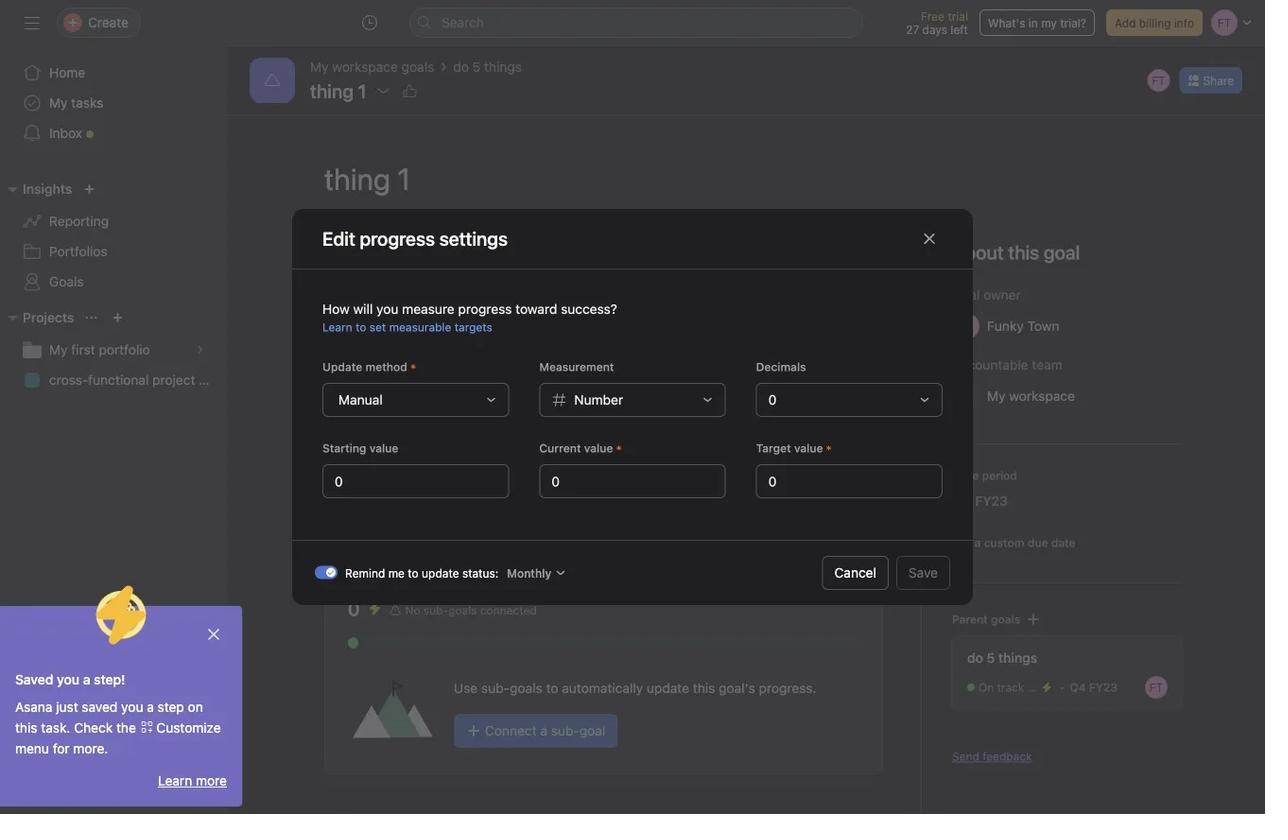 Task type: locate. For each thing, give the bounding box(es) containing it.
status:
[[463, 567, 499, 580]]

current value
[[540, 442, 613, 455]]

goals for no sub-goals connected
[[449, 604, 477, 617]]

.
[[497, 237, 502, 260]]

sub- inside button
[[551, 723, 580, 739]]

inbox
[[49, 125, 82, 141]]

update left status:
[[422, 567, 459, 580]]

1 vertical spatial goal
[[580, 723, 606, 739]]

2 vertical spatial sub-
[[551, 723, 580, 739]]

0 horizontal spatial value
[[370, 442, 399, 455]]

automatically
[[562, 681, 643, 696]]

1 vertical spatial update
[[422, 567, 459, 580]]

0 horizontal spatial track
[[451, 237, 497, 260]]

value right current at the left bottom of page
[[584, 442, 613, 455]]

my tasks link
[[11, 88, 216, 118]]

1 horizontal spatial sub-
[[482, 681, 510, 696]]

decimals
[[757, 360, 807, 374]]

goals
[[402, 59, 435, 75], [449, 604, 477, 617], [991, 613, 1021, 626], [510, 681, 543, 696]]

search list box
[[410, 8, 864, 38]]

to up the connect a sub-goal
[[546, 681, 559, 696]]

my for my first portfolio
[[49, 342, 68, 358]]

0 vertical spatial ft
[[1152, 74, 1166, 87]]

what's in my trial? button
[[980, 9, 1095, 36]]

do
[[453, 59, 469, 75], [968, 650, 984, 666]]

this left goal's
[[693, 681, 716, 696]]

value right target
[[795, 442, 824, 455]]

2 value from the left
[[584, 442, 613, 455]]

1 vertical spatial ft
[[356, 401, 370, 414]]

0 vertical spatial 0
[[769, 392, 777, 408]]

1 horizontal spatial 0
[[769, 392, 777, 408]]

this up menu
[[15, 720, 37, 736]]

search
[[442, 15, 484, 30]]

2 horizontal spatial required image
[[824, 443, 835, 454]]

set
[[370, 321, 386, 334]]

on
[[424, 237, 446, 260], [188, 700, 203, 715]]

my left first
[[49, 342, 68, 358]]

1 horizontal spatial track
[[998, 681, 1025, 694]]

update method
[[323, 360, 408, 374]]

the
[[116, 720, 136, 736]]

do 5 things up 'on track (0%)'
[[968, 650, 1038, 666]]

learn down how
[[323, 321, 353, 334]]

this goal
[[1009, 241, 1081, 263]]

1 horizontal spatial to
[[408, 567, 419, 580]]

saved you a step!
[[15, 672, 125, 688]]

0 vertical spatial update
[[397, 316, 447, 334]]

0 vertical spatial track
[[451, 237, 497, 260]]

1 horizontal spatial you
[[121, 700, 143, 715]]

about this goal
[[953, 241, 1081, 263]]

manual button
[[323, 383, 509, 417]]

to left set
[[356, 321, 367, 334]]

2 vertical spatial update
[[647, 681, 690, 696]]

2 vertical spatial my
[[49, 342, 68, 358]]

value
[[370, 442, 399, 455], [584, 442, 613, 455], [795, 442, 824, 455]]

1 vertical spatial my
[[49, 95, 68, 111]]

2 horizontal spatial value
[[795, 442, 824, 455]]

None text field
[[540, 465, 726, 499]]

learn left the more
[[158, 773, 192, 789]]

1 horizontal spatial value
[[584, 442, 613, 455]]

on right is
[[424, 237, 446, 260]]

my inside projects element
[[49, 342, 68, 358]]

do 5 things down the search in the left of the page
[[453, 59, 522, 75]]

1 horizontal spatial learn
[[323, 321, 353, 334]]

required image down number dropdown button
[[613, 443, 625, 454]]

0 horizontal spatial learn
[[158, 773, 192, 789]]

my tasks
[[49, 95, 103, 111]]

goals up 0 likes. click to like this task image
[[402, 59, 435, 75]]

will
[[353, 301, 373, 317]]

0 horizontal spatial sub-
[[424, 604, 449, 617]]

1 vertical spatial you
[[57, 672, 80, 688]]

status
[[348, 316, 394, 334]]

projects button
[[0, 307, 74, 329]]

to
[[356, 321, 367, 334], [408, 567, 419, 580], [546, 681, 559, 696]]

1 vertical spatial this
[[15, 720, 37, 736]]

2 horizontal spatial you
[[377, 301, 399, 317]]

0 vertical spatial sub-
[[424, 604, 449, 617]]

goals up connect a sub-goal button at bottom left
[[510, 681, 543, 696]]

search button
[[410, 8, 864, 38]]

0 button
[[757, 383, 943, 417]]

update left -
[[397, 316, 447, 334]]

reporting
[[49, 213, 109, 229]]

progress.
[[759, 681, 817, 696]]

0 vertical spatial my
[[310, 59, 329, 75]]

things
[[484, 59, 522, 75], [999, 650, 1038, 666]]

my up thing 1
[[310, 59, 329, 75]]

parent goals
[[953, 613, 1021, 626]]

required image for current value
[[613, 443, 625, 454]]

sub- right the use
[[482, 681, 510, 696]]

0 horizontal spatial goal
[[365, 237, 401, 260]]

0 horizontal spatial on
[[188, 700, 203, 715]]

you up the
[[121, 700, 143, 715]]

0 down decimals
[[769, 392, 777, 408]]

1 vertical spatial sub-
[[482, 681, 510, 696]]

1 vertical spatial on
[[188, 700, 203, 715]]

value for target value
[[795, 442, 824, 455]]

0 horizontal spatial required image
[[408, 361, 419, 373]]

goals for use sub-goals to automatically update this goal's progress.
[[510, 681, 543, 696]]

track right is
[[451, 237, 497, 260]]

home link
[[11, 58, 216, 88]]

Goal name text field
[[309, 145, 1184, 213]]

0 horizontal spatial things
[[484, 59, 522, 75]]

accountable team
[[953, 357, 1063, 373]]

you up set
[[377, 301, 399, 317]]

just
[[56, 700, 78, 715]]

1 value from the left
[[370, 442, 399, 455]]

task.
[[41, 720, 70, 736]]

1 horizontal spatial goal
[[580, 723, 606, 739]]

connected
[[480, 604, 537, 617]]

0
[[769, 392, 777, 408], [348, 598, 360, 620]]

27
[[906, 23, 920, 36]]

update right automatically
[[647, 681, 690, 696]]

goals left add parent goal icon
[[991, 613, 1021, 626]]

0 horizontal spatial do
[[453, 59, 469, 75]]

use
[[454, 681, 478, 696]]

my inside global element
[[49, 95, 68, 111]]

3 value from the left
[[795, 442, 824, 455]]

sub- right connect at left
[[551, 723, 580, 739]]

1 horizontal spatial required image
[[613, 443, 625, 454]]

method
[[366, 360, 408, 374]]

0 inside dropdown button
[[769, 392, 777, 408]]

inbox link
[[11, 118, 216, 149]]

required image up manual dropdown button
[[408, 361, 419, 373]]

no
[[405, 604, 420, 617]]

reporting link
[[11, 206, 216, 237]]

on up customize
[[188, 700, 203, 715]]

to inside how will you measure progress toward success? learn to set measurable targets
[[356, 321, 367, 334]]

2 vertical spatial you
[[121, 700, 143, 715]]

goals down status:
[[449, 604, 477, 617]]

0 horizontal spatial to
[[356, 321, 367, 334]]

a right connect at left
[[541, 723, 548, 739]]

more.
[[73, 741, 108, 757]]

my for my tasks
[[49, 95, 68, 111]]

ft left 1
[[356, 401, 370, 414]]

measure
[[402, 301, 455, 317]]

value for starting value
[[370, 442, 399, 455]]

value for current value
[[584, 442, 613, 455]]

customize
[[156, 720, 221, 736]]

on inside asana just saved you a step on this task. check the
[[188, 700, 203, 715]]

2 vertical spatial ft
[[1150, 681, 1164, 694]]

1 horizontal spatial 5
[[987, 650, 996, 666]]

goal left is
[[365, 237, 401, 260]]

how
[[323, 301, 350, 317]]

you up just
[[57, 672, 80, 688]]

1 vertical spatial do 5 things
[[968, 650, 1038, 666]]

ft right •
[[1150, 681, 1164, 694]]

sub-
[[424, 604, 449, 617], [482, 681, 510, 696], [551, 723, 580, 739]]

goal down automatically
[[580, 723, 606, 739]]

required image down the 0 dropdown button
[[824, 443, 835, 454]]

5 down the search in the left of the page
[[473, 59, 481, 75]]

0 horizontal spatial do 5 things
[[453, 59, 522, 75]]

update
[[397, 316, 447, 334], [422, 567, 459, 580], [647, 681, 690, 696]]

ft inside latest status update element
[[356, 401, 370, 414]]

sub- right 'no'
[[424, 604, 449, 617]]

1 horizontal spatial on
[[424, 237, 446, 260]]

remind me to update status:
[[345, 567, 499, 580]]

do up on
[[968, 650, 984, 666]]

0 vertical spatial learn
[[323, 321, 353, 334]]

insights button
[[0, 178, 72, 201]]

None text field
[[323, 465, 509, 499], [757, 465, 943, 499], [323, 465, 509, 499], [757, 465, 943, 499]]

switch
[[315, 566, 338, 579]]

required image
[[408, 361, 419, 373], [613, 443, 625, 454], [824, 443, 835, 454]]

5 up on
[[987, 650, 996, 666]]

connect a sub-goal
[[485, 723, 606, 739]]

recent
[[324, 473, 374, 491]]

send
[[953, 750, 980, 763]]

me
[[389, 567, 405, 580]]

to right "me"
[[408, 567, 419, 580]]

2 horizontal spatial to
[[546, 681, 559, 696]]

set a custom due date
[[954, 536, 1076, 550]]

1 vertical spatial things
[[999, 650, 1038, 666]]

my left tasks
[[49, 95, 68, 111]]

0 horizontal spatial this
[[15, 720, 37, 736]]

1 horizontal spatial this
[[693, 681, 716, 696]]

portfolios link
[[11, 237, 216, 267]]

0 horizontal spatial you
[[57, 672, 80, 688]]

a left the "step"
[[147, 700, 154, 715]]

1 minute ago
[[386, 411, 454, 424]]

trial
[[948, 9, 969, 23]]

this
[[324, 237, 361, 260]]

you
[[377, 301, 399, 317], [57, 672, 80, 688], [121, 700, 143, 715]]

save
[[909, 565, 938, 581]]

do down the search in the left of the page
[[453, 59, 469, 75]]

0 down 'remind' at the bottom left
[[348, 598, 360, 620]]

time
[[953, 469, 980, 482]]

1 vertical spatial 0
[[348, 598, 360, 620]]

ft left "share" button
[[1152, 74, 1166, 87]]

learn to set measurable targets link
[[323, 321, 493, 334]]

track right on
[[998, 681, 1025, 694]]

-
[[451, 316, 457, 334]]

tasks
[[71, 95, 103, 111]]

2 horizontal spatial sub-
[[551, 723, 580, 739]]

0 vertical spatial to
[[356, 321, 367, 334]]

1 horizontal spatial do
[[968, 650, 984, 666]]

step
[[158, 700, 184, 715]]

my
[[1042, 16, 1058, 29]]

value down 1
[[370, 442, 399, 455]]

0 vertical spatial 5
[[473, 59, 481, 75]]

0 vertical spatial you
[[377, 301, 399, 317]]



Task type: vqa. For each thing, say whether or not it's contained in the screenshot.
FREE
yes



Task type: describe. For each thing, give the bounding box(es) containing it.
toward success?
[[516, 301, 618, 317]]

custom
[[985, 536, 1025, 550]]

add billing info button
[[1107, 9, 1203, 36]]

summary
[[348, 349, 411, 364]]

cross-functional project plan
[[49, 372, 225, 388]]

projects element
[[0, 301, 227, 399]]

this inside asana just saved you a step on this task. check the
[[15, 720, 37, 736]]

progress
[[458, 301, 512, 317]]

target value
[[757, 442, 824, 455]]

set
[[954, 536, 972, 550]]

goal
[[953, 287, 980, 303]]

2 vertical spatial to
[[546, 681, 559, 696]]

today
[[332, 527, 364, 540]]

edit progress settings dialog
[[292, 209, 973, 605]]

latest status update element
[[324, 292, 884, 449]]

first
[[71, 342, 95, 358]]

1 vertical spatial 5
[[987, 650, 996, 666]]

1 horizontal spatial things
[[999, 650, 1038, 666]]

check
[[74, 720, 113, 736]]

required image for update method
[[408, 361, 419, 373]]

functional
[[88, 372, 149, 388]]

days
[[923, 23, 948, 36]]

0 likes. click to like this task image
[[403, 83, 418, 98]]

none text field inside edit progress settings dialog
[[540, 465, 726, 499]]

close toast image
[[206, 627, 221, 642]]

thing 1
[[310, 79, 367, 102]]

0 vertical spatial on
[[424, 237, 446, 260]]

you inside how will you measure progress toward success? learn to set measurable targets
[[377, 301, 399, 317]]

0 vertical spatial do
[[453, 59, 469, 75]]

cross-functional project plan link
[[11, 365, 225, 395]]

0 vertical spatial things
[[484, 59, 522, 75]]

global element
[[0, 46, 227, 160]]

status update - oct 23
[[348, 316, 509, 334]]

status updates
[[378, 473, 482, 491]]

ft button
[[1146, 67, 1173, 94]]

workspace
[[332, 59, 398, 75]]

plan
[[199, 372, 225, 388]]

billing
[[1140, 16, 1172, 29]]

period
[[983, 469, 1018, 482]]

trial?
[[1061, 16, 1087, 29]]

measurable
[[389, 321, 452, 334]]

starting
[[323, 442, 367, 455]]

you inside asana just saved you a step on this task. check the
[[121, 700, 143, 715]]

goal inside button
[[580, 723, 606, 739]]

add parent goal image
[[1027, 612, 1042, 627]]

free
[[921, 9, 945, 23]]

my for my workspace goals
[[310, 59, 329, 75]]

accountable
[[953, 357, 1029, 373]]

show options image
[[376, 83, 391, 98]]

1 vertical spatial do
[[968, 650, 984, 666]]

save button
[[897, 556, 951, 590]]

connect a sub-goal button
[[454, 714, 618, 748]]

time period
[[953, 469, 1018, 482]]

do 5 things link
[[453, 57, 522, 78]]

edit
[[323, 228, 355, 250]]

a inside asana just saved you a step on this task. check the
[[147, 700, 154, 715]]

1 vertical spatial to
[[408, 567, 419, 580]]

1 vertical spatial learn
[[158, 773, 192, 789]]

share button
[[1180, 67, 1243, 94]]

cross-
[[49, 372, 88, 388]]

measurement
[[540, 360, 614, 374]]

share
[[1204, 74, 1235, 87]]

in
[[1029, 16, 1039, 29]]

sub- for use
[[482, 681, 510, 696]]

owner
[[984, 287, 1022, 303]]

on track (0%)
[[979, 681, 1054, 694]]

ft inside button
[[1152, 74, 1166, 87]]

goal owner
[[953, 287, 1022, 303]]

number
[[575, 392, 624, 408]]

how will you measure progress toward success? learn to set measurable targets
[[323, 301, 618, 334]]

edit progress settings
[[323, 228, 508, 250]]

use sub-goals to automatically update this goal's progress.
[[454, 681, 817, 696]]

asana
[[15, 700, 52, 715]]

0 horizontal spatial 0
[[348, 598, 360, 620]]

left
[[951, 23, 969, 36]]

a right set
[[975, 536, 981, 550]]

target
[[757, 442, 792, 455]]

close this dialog image
[[922, 231, 938, 246]]

my first portfolio link
[[11, 335, 216, 365]]

1
[[386, 411, 391, 424]]

update inside edit progress settings dialog
[[422, 567, 459, 580]]

switch inside edit progress settings dialog
[[315, 566, 338, 579]]

asana just saved you a step on this task. check the
[[15, 700, 203, 736]]

oct 23
[[461, 316, 509, 334]]

0 vertical spatial do 5 things
[[453, 59, 522, 75]]

1 horizontal spatial do 5 things
[[968, 650, 1038, 666]]

a left step!
[[83, 672, 90, 688]]

recent status updates
[[324, 473, 482, 491]]

goals link
[[11, 267, 216, 297]]

project
[[152, 372, 195, 388]]

customize menu for more.
[[15, 720, 221, 757]]

0 vertical spatial this
[[693, 681, 716, 696]]

ago
[[434, 411, 454, 424]]

cancel
[[835, 565, 877, 581]]

free trial 27 days left
[[906, 9, 969, 36]]

hide sidebar image
[[25, 15, 40, 30]]

insights element
[[0, 172, 227, 301]]

learn inside how will you measure progress toward success? learn to set measurable targets
[[323, 321, 353, 334]]

goals
[[49, 274, 84, 289]]

menu
[[15, 741, 49, 757]]

1 vertical spatial track
[[998, 681, 1025, 694]]

0 horizontal spatial 5
[[473, 59, 481, 75]]

goals for my workspace goals
[[402, 59, 435, 75]]

starting value
[[323, 442, 399, 455]]

0 vertical spatial goal
[[365, 237, 401, 260]]

targets
[[455, 321, 493, 334]]

current
[[540, 442, 581, 455]]

date
[[1052, 536, 1076, 550]]

insights
[[23, 181, 72, 197]]

send feedback link
[[953, 748, 1033, 765]]

my first portfolio
[[49, 342, 150, 358]]

progress settings
[[360, 228, 508, 250]]

monthly button
[[503, 564, 572, 583]]

required image for target value
[[824, 443, 835, 454]]

portfolio
[[99, 342, 150, 358]]

sub- for no
[[424, 604, 449, 617]]

set a custom due date button
[[949, 534, 1081, 552]]

due
[[1028, 536, 1049, 550]]

saved
[[82, 700, 118, 715]]

step!
[[94, 672, 125, 688]]



